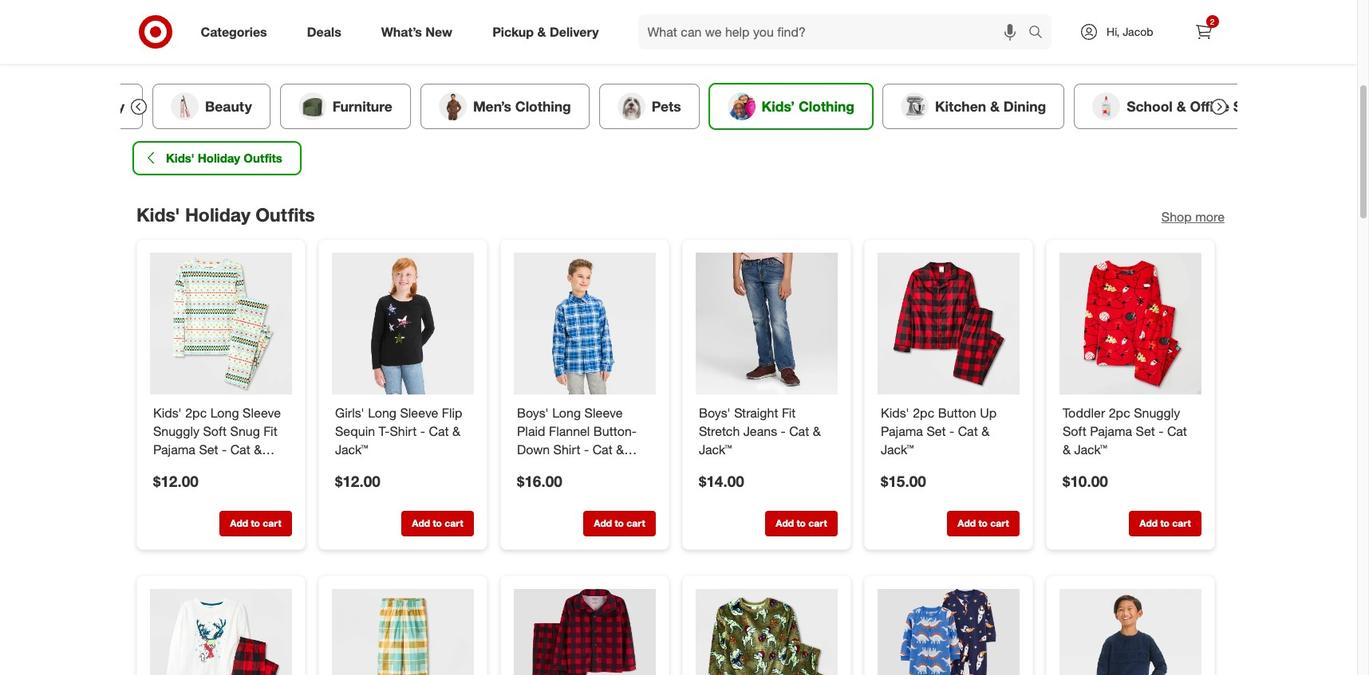 Task type: describe. For each thing, give the bounding box(es) containing it.
girls' long sleeve flip sequin t-shirt - cat & jack™
[[335, 405, 462, 457]]

- inside girls' long sleeve flip sequin t-shirt - cat & jack™
[[420, 423, 425, 439]]

3 add from the left
[[594, 518, 612, 530]]

top
[[588, 31, 609, 47]]

categories
[[201, 24, 267, 40]]

sleeve inside the kids' 2pc long sleeve snuggly soft snug fit pajama set - cat & jack™ $12.00
[[242, 405, 280, 421]]

2 link
[[1186, 14, 1221, 49]]

shirt inside girls' long sleeve flip sequin t-shirt - cat & jack™
[[389, 423, 416, 439]]

kitchen & dining button
[[882, 84, 1064, 129]]

like
[[751, 31, 770, 47]]

kids' clothing button
[[709, 84, 873, 129]]

beauty
[[205, 98, 252, 115]]

pets
[[651, 98, 681, 115]]

hi,
[[1107, 25, 1120, 38]]

furniture button
[[279, 84, 410, 129]]

new
[[426, 24, 453, 40]]

fit inside boys' straight fit stretch jeans - cat & jack™
[[782, 405, 795, 421]]

girls'
[[335, 405, 364, 421]]

categories link
[[187, 14, 287, 49]]

supplies
[[1233, 98, 1290, 115]]

cat inside boys' long sleeve plaid flannel button- down shirt - cat & jack™ $16.00
[[592, 441, 612, 457]]

clothing for men's clothing
[[515, 98, 571, 115]]

you
[[672, 31, 693, 47]]

& inside kids' 2pc button up pajama set - cat & jack™
[[981, 423, 989, 439]]

& inside boys' long sleeve plaid flannel button- down shirt - cat & jack™ $16.00
[[616, 441, 624, 457]]

jack™ inside toddler 2pc snuggly soft pajama set - cat & jack™
[[1074, 441, 1107, 457]]

cat inside toddler 2pc snuggly soft pajama set - cat & jack™
[[1167, 423, 1187, 439]]

office
[[1190, 98, 1229, 115]]

kitchen & dining
[[935, 98, 1046, 115]]

What can we help you find? suggestions appear below search field
[[638, 14, 1033, 49]]

may
[[696, 31, 720, 47]]

snuggly inside the kids' 2pc long sleeve snuggly soft snug fit pajama set - cat & jack™ $12.00
[[153, 423, 199, 439]]

flannel
[[549, 423, 590, 439]]

school
[[1126, 98, 1173, 115]]

snug
[[230, 423, 260, 439]]

cat inside the kids' 2pc long sleeve snuggly soft snug fit pajama set - cat & jack™ $12.00
[[230, 441, 250, 457]]

toddler 2pc snuggly soft pajama set - cat & jack™ link
[[1062, 404, 1198, 459]]

$14.00
[[699, 472, 744, 490]]

deals
[[307, 24, 341, 40]]

cart for $12.00
[[444, 518, 463, 530]]

kids' holiday outfits button
[[133, 142, 300, 175]]

toddler 2pc snuggly soft pajama set - cat & jack™
[[1062, 405, 1187, 457]]

kids' clothing
[[761, 98, 854, 115]]

shop
[[1161, 209, 1192, 225]]

cat inside kids' 2pc button up pajama set - cat & jack™
[[958, 423, 978, 439]]

shop more button
[[1161, 208, 1224, 226]]

top sellers link
[[578, 24, 662, 57]]

add to cart for $14.00
[[775, 518, 827, 530]]

boys' straight fit stretch jeans - cat & jack™
[[699, 405, 821, 457]]

stretch
[[699, 423, 740, 439]]

pajama inside the kids' 2pc long sleeve snuggly soft snug fit pajama set - cat & jack™ $12.00
[[153, 441, 195, 457]]

up
[[980, 405, 996, 421]]

& inside pickup & delivery link
[[537, 24, 546, 40]]

pajama for $10.00
[[1090, 423, 1132, 439]]

kitchen
[[935, 98, 986, 115]]

button-
[[593, 423, 636, 439]]

straight
[[734, 405, 778, 421]]

add for $10.00
[[1139, 518, 1157, 530]]

add for $15.00
[[957, 518, 976, 530]]

set for $15.00
[[926, 423, 946, 439]]

& inside the kids' 2pc long sleeve snuggly soft snug fit pajama set - cat & jack™ $12.00
[[253, 441, 262, 457]]

what's
[[381, 24, 422, 40]]

- inside kids' 2pc button up pajama set - cat & jack™
[[949, 423, 954, 439]]

down
[[517, 441, 550, 457]]

cart for $14.00
[[808, 518, 827, 530]]

clothing for kids' clothing
[[798, 98, 854, 115]]

add to cart for $15.00
[[957, 518, 1009, 530]]

pickup
[[492, 24, 534, 40]]

1 add to cart from the left
[[230, 518, 281, 530]]

long inside the kids' 2pc long sleeve snuggly soft snug fit pajama set - cat & jack™ $12.00
[[210, 405, 239, 421]]

1 vertical spatial kids' holiday outfits
[[136, 203, 315, 226]]

jacob
[[1123, 25, 1153, 38]]

top sellers
[[588, 31, 653, 47]]

$12.00 inside the kids' 2pc long sleeve snuggly soft snug fit pajama set - cat & jack™ $12.00
[[153, 472, 198, 490]]

pets button
[[599, 84, 699, 129]]

2 $12.00 from the left
[[335, 472, 380, 490]]

jack™ inside boys' straight fit stretch jeans - cat & jack™
[[699, 441, 732, 457]]

add for $12.00
[[412, 518, 430, 530]]

school & office supplies
[[1126, 98, 1290, 115]]

cat inside girls' long sleeve flip sequin t-shirt - cat & jack™
[[429, 423, 448, 439]]

boys' for boys' long sleeve plaid flannel button- down shirt - cat & jack™ $16.00
[[517, 405, 548, 421]]

outfits inside kids' holiday outfits button
[[243, 151, 282, 166]]

to for $10.00
[[1160, 518, 1169, 530]]

snuggly inside toddler 2pc snuggly soft pajama set - cat & jack™
[[1134, 405, 1180, 421]]

kids' 2pc long sleeve snuggly soft snug fit pajama set - cat & jack™ link
[[153, 404, 288, 476]]

deals link
[[293, 14, 361, 49]]

add to cart for $12.00
[[412, 518, 463, 530]]

set for $10.00
[[1136, 423, 1155, 439]]

long for girls' long sleeve flip sequin t-shirt - cat & jack™
[[368, 405, 396, 421]]

kids' 2pc long sleeve snuggly soft snug fit pajama set - cat & jack™ $12.00
[[153, 405, 280, 490]]

button
[[938, 405, 976, 421]]

2
[[1210, 17, 1215, 26]]

search
[[1021, 25, 1060, 41]]

jack™ inside kids' 2pc button up pajama set - cat & jack™
[[881, 441, 914, 457]]

cat inside boys' straight fit stretch jeans - cat & jack™
[[789, 423, 809, 439]]

boys' long sleeve plaid flannel button- down shirt - cat & jack™ link
[[517, 404, 652, 476]]

3 add to cart from the left
[[594, 518, 645, 530]]

furniture
[[332, 98, 392, 115]]

- inside boys' straight fit stretch jeans - cat & jack™
[[780, 423, 785, 439]]

plaid
[[517, 423, 545, 439]]

you may also like
[[672, 31, 770, 47]]

t-
[[378, 423, 389, 439]]



Task type: vqa. For each thing, say whether or not it's contained in the screenshot.
MUST
no



Task type: locate. For each thing, give the bounding box(es) containing it.
kids' inside the kids' 2pc long sleeve snuggly soft snug fit pajama set - cat & jack™ $12.00
[[153, 405, 181, 421]]

& inside girls' long sleeve flip sequin t-shirt - cat & jack™
[[452, 423, 460, 439]]

2 add to cart button from the left
[[401, 511, 474, 537]]

0 horizontal spatial $12.00
[[153, 472, 198, 490]]

& down button-
[[616, 441, 624, 457]]

add to cart button for $10.00
[[1129, 511, 1201, 537]]

- inside toddler 2pc snuggly soft pajama set - cat & jack™
[[1158, 423, 1163, 439]]

1 cart from the left
[[262, 518, 281, 530]]

1 vertical spatial outfits
[[255, 203, 315, 226]]

kids' holiday outfits
[[166, 151, 282, 166], [136, 203, 315, 226]]

3 long from the left
[[552, 405, 581, 421]]

- inside the kids' 2pc long sleeve snuggly soft snug fit pajama set - cat & jack™ $12.00
[[221, 441, 226, 457]]

kids' inside kids' holiday outfits button
[[166, 151, 194, 166]]

boys' up plaid
[[517, 405, 548, 421]]

shirt right sequin
[[389, 423, 416, 439]]

1 to from the left
[[250, 518, 260, 530]]

set inside toddler 2pc snuggly soft pajama set - cat & jack™
[[1136, 423, 1155, 439]]

1 horizontal spatial 2pc
[[913, 405, 934, 421]]

2pc inside toddler 2pc snuggly soft pajama set - cat & jack™
[[1108, 405, 1130, 421]]

kids'
[[166, 151, 194, 166], [136, 203, 180, 226], [153, 405, 181, 421], [881, 405, 909, 421]]

4 add to cart from the left
[[775, 518, 827, 530]]

1 horizontal spatial pajama
[[881, 423, 923, 439]]

to for $15.00
[[978, 518, 987, 530]]

2 cart from the left
[[444, 518, 463, 530]]

-
[[420, 423, 425, 439], [780, 423, 785, 439], [949, 423, 954, 439], [1158, 423, 1163, 439], [221, 441, 226, 457], [584, 441, 589, 457]]

toddler
[[1062, 405, 1105, 421]]

kids' holiday outfits down kids' holiday outfits button
[[136, 203, 315, 226]]

long up the 'snug'
[[210, 405, 239, 421]]

kids' 2pc button up pajama set - cat & jack™ image
[[877, 253, 1019, 395], [877, 253, 1019, 395]]

2pc for $10.00
[[1108, 405, 1130, 421]]

boys' long sleeve plaid flannel button- down shirt - cat & jack™ $16.00
[[517, 405, 636, 490]]

2pc inside kids' 2pc button up pajama set - cat & jack™
[[913, 405, 934, 421]]

3 2pc from the left
[[1108, 405, 1130, 421]]

0 vertical spatial outfits
[[243, 151, 282, 166]]

kids' 2pc long sleeve snuggly soft snug fit pajama set - cat & jack™ image
[[150, 253, 292, 395], [150, 253, 292, 395]]

2 horizontal spatial 2pc
[[1108, 405, 1130, 421]]

boys' inside boys' straight fit stretch jeans - cat & jack™
[[699, 405, 730, 421]]

1 horizontal spatial $12.00
[[335, 472, 380, 490]]

2 horizontal spatial long
[[552, 405, 581, 421]]

4 add to cart button from the left
[[765, 511, 837, 537]]

0 horizontal spatial snuggly
[[153, 423, 199, 439]]

jeans
[[743, 423, 777, 439]]

2 horizontal spatial pajama
[[1090, 423, 1132, 439]]

1 vertical spatial fit
[[263, 423, 277, 439]]

girls' long sleeve flip sequin t-shirt - cat & jack™ image
[[332, 253, 474, 395], [332, 253, 474, 395]]

0 vertical spatial shirt
[[389, 423, 416, 439]]

men's clothing button
[[420, 84, 589, 129]]

clothing inside button
[[515, 98, 571, 115]]

1 horizontal spatial boys'
[[699, 405, 730, 421]]

toddler 2pc snuggly soft pajama set - cat & jack™ image
[[1059, 253, 1201, 395], [1059, 253, 1201, 395]]

& left dining
[[990, 98, 999, 115]]

sleeve for girls' long sleeve flip sequin t-shirt - cat & jack™
[[400, 405, 438, 421]]

0 horizontal spatial long
[[210, 405, 239, 421]]

1 $12.00 from the left
[[153, 472, 198, 490]]

holiday
[[197, 151, 240, 166], [185, 203, 250, 226]]

$15.00
[[881, 472, 926, 490]]

snuggly right toddler
[[1134, 405, 1180, 421]]

0 horizontal spatial shirt
[[389, 423, 416, 439]]

fit
[[782, 405, 795, 421], [263, 423, 277, 439]]

2 sleeve from the left
[[400, 405, 438, 421]]

long up flannel on the bottom left of page
[[552, 405, 581, 421]]

long inside boys' long sleeve plaid flannel button- down shirt - cat & jack™ $16.00
[[552, 405, 581, 421]]

flip
[[442, 405, 462, 421]]

2 to from the left
[[432, 518, 442, 530]]

snuggly left the 'snug'
[[153, 423, 199, 439]]

1 horizontal spatial shirt
[[553, 441, 580, 457]]

3 add to cart button from the left
[[583, 511, 656, 537]]

men's
[[473, 98, 511, 115]]

& inside toddler 2pc snuggly soft pajama set - cat & jack™
[[1062, 441, 1071, 457]]

shop more
[[1161, 209, 1224, 225]]

4 cart from the left
[[808, 518, 827, 530]]

boys' straight fit stretch jeans - cat & jack™ image
[[695, 253, 837, 395], [695, 253, 837, 395]]

baby
[[91, 98, 124, 115]]

boys' long sleeve plaid flannel button-down shirt - cat & jack™ image
[[513, 253, 656, 395], [513, 253, 656, 395]]

6 to from the left
[[1160, 518, 1169, 530]]

1 horizontal spatial clothing
[[798, 98, 854, 115]]

0 horizontal spatial clothing
[[515, 98, 571, 115]]

carter's just one you®️ toddler boys' 2pk fleece footed pajama image
[[877, 589, 1019, 676], [877, 589, 1019, 676]]

pajama
[[881, 423, 923, 439], [1090, 423, 1132, 439], [153, 441, 195, 457]]

men's clothing
[[473, 98, 571, 115]]

long
[[210, 405, 239, 421], [368, 405, 396, 421], [552, 405, 581, 421]]

cart for $15.00
[[990, 518, 1009, 530]]

shirt inside boys' long sleeve plaid flannel button- down shirt - cat & jack™ $16.00
[[553, 441, 580, 457]]

jack™ inside the kids' 2pc long sleeve snuggly soft snug fit pajama set - cat & jack™ $12.00
[[153, 460, 186, 476]]

0 horizontal spatial fit
[[263, 423, 277, 439]]

0 vertical spatial fit
[[782, 405, 795, 421]]

beauty button
[[152, 84, 270, 129]]

& left "office"
[[1176, 98, 1186, 115]]

fit right straight
[[782, 405, 795, 421]]

fit right the 'snug'
[[263, 423, 277, 439]]

2 long from the left
[[368, 405, 396, 421]]

1 horizontal spatial fit
[[782, 405, 795, 421]]

sleeve
[[242, 405, 280, 421], [400, 405, 438, 421], [584, 405, 622, 421]]

2 2pc from the left
[[913, 405, 934, 421]]

& down flip on the bottom left of the page
[[452, 423, 460, 439]]

pajama inside kids' 2pc button up pajama set - cat & jack™
[[881, 423, 923, 439]]

add to cart button
[[219, 511, 292, 537], [401, 511, 474, 537], [583, 511, 656, 537], [765, 511, 837, 537], [947, 511, 1019, 537], [1129, 511, 1201, 537]]

0 horizontal spatial 2pc
[[185, 405, 206, 421]]

pajama for $15.00
[[881, 423, 923, 439]]

0 horizontal spatial boys'
[[517, 405, 548, 421]]

long up t-
[[368, 405, 396, 421]]

2pc inside the kids' 2pc long sleeve snuggly soft snug fit pajama set - cat & jack™ $12.00
[[185, 405, 206, 421]]

jack™ inside girls' long sleeve flip sequin t-shirt - cat & jack™
[[335, 441, 368, 457]]

add to cart for $10.00
[[1139, 518, 1191, 530]]

5 add from the left
[[957, 518, 976, 530]]

holiday down beauty button
[[197, 151, 240, 166]]

clothing right kids' on the right top of the page
[[798, 98, 854, 115]]

&
[[537, 24, 546, 40], [990, 98, 999, 115], [1176, 98, 1186, 115], [452, 423, 460, 439], [812, 423, 821, 439], [981, 423, 989, 439], [253, 441, 262, 457], [616, 441, 624, 457], [1062, 441, 1071, 457]]

1 add from the left
[[230, 518, 248, 530]]

boys' crewneck knit pullover sweater - cat & jack™ image
[[1059, 589, 1201, 676], [1059, 589, 1201, 676]]

boys'
[[517, 405, 548, 421], [699, 405, 730, 421]]

cart for $10.00
[[1172, 518, 1191, 530]]

set inside kids' 2pc button up pajama set - cat & jack™
[[926, 423, 946, 439]]

soft inside toddler 2pc snuggly soft pajama set - cat & jack™
[[1062, 423, 1086, 439]]

kids' holiday outfits inside button
[[166, 151, 282, 166]]

$12.00
[[153, 472, 198, 490], [335, 472, 380, 490]]

& inside boys' straight fit stretch jeans - cat & jack™
[[812, 423, 821, 439]]

more
[[1195, 209, 1224, 225]]

1 2pc from the left
[[185, 405, 206, 421]]

1 soft from the left
[[203, 423, 226, 439]]

1 clothing from the left
[[515, 98, 571, 115]]

0 horizontal spatial sleeve
[[242, 405, 280, 421]]

2 boys' from the left
[[699, 405, 730, 421]]

boys' pajama pants - cat & jack™ image
[[332, 589, 474, 676], [332, 589, 474, 676]]

sleeve inside boys' long sleeve plaid flannel button- down shirt - cat & jack™ $16.00
[[584, 405, 622, 421]]

0 horizontal spatial set
[[199, 441, 218, 457]]

jack™
[[335, 441, 368, 457], [699, 441, 732, 457], [881, 441, 914, 457], [1074, 441, 1107, 457], [153, 460, 186, 476], [517, 460, 550, 476]]

girls' long sleeve flip sequin t-shirt - cat & jack™ link
[[335, 404, 470, 459]]

cat
[[429, 423, 448, 439], [789, 423, 809, 439], [958, 423, 978, 439], [1167, 423, 1187, 439], [230, 441, 250, 457], [592, 441, 612, 457]]

4 add from the left
[[775, 518, 794, 530]]

1 vertical spatial snuggly
[[153, 423, 199, 439]]

2 horizontal spatial set
[[1136, 423, 1155, 439]]

shirt down flannel on the bottom left of page
[[553, 441, 580, 457]]

0 horizontal spatial pajama
[[153, 441, 195, 457]]

clothing inside button
[[798, 98, 854, 115]]

sequin
[[335, 423, 375, 439]]

& down up
[[981, 423, 989, 439]]

3 sleeve from the left
[[584, 405, 622, 421]]

1 boys' from the left
[[517, 405, 548, 421]]

dining
[[1003, 98, 1046, 115]]

add to cart button for $14.00
[[765, 511, 837, 537]]

what's new
[[381, 24, 453, 40]]

pickup & delivery link
[[479, 14, 619, 49]]

boys' for boys' straight fit stretch jeans - cat & jack™
[[699, 405, 730, 421]]

snuggly
[[1134, 405, 1180, 421], [153, 423, 199, 439]]

1 sleeve from the left
[[242, 405, 280, 421]]

kids' 2pc button up pajama set - cat & jack™ link
[[881, 404, 1016, 459]]

& inside kitchen & dining 'button'
[[990, 98, 999, 115]]

clothing right men's
[[515, 98, 571, 115]]

boys' 2pc christmas long sleeve pajama set - cat & jack™ image
[[150, 589, 292, 676], [150, 589, 292, 676]]

carter's just one you® toddler 2pc pajama set image
[[513, 589, 656, 676], [513, 589, 656, 676]]

1 horizontal spatial set
[[926, 423, 946, 439]]

3 cart from the left
[[626, 518, 645, 530]]

boys' straight fit stretch jeans - cat & jack™ link
[[699, 404, 834, 459]]

search button
[[1021, 14, 1060, 53]]

0 vertical spatial holiday
[[197, 151, 240, 166]]

2pc for $15.00
[[913, 405, 934, 421]]

2 add to cart from the left
[[412, 518, 463, 530]]

soft left the 'snug'
[[203, 423, 226, 439]]

6 add to cart from the left
[[1139, 518, 1191, 530]]

hi, jacob
[[1107, 25, 1153, 38]]

delivery
[[550, 24, 599, 40]]

6 cart from the left
[[1172, 518, 1191, 530]]

clothing
[[515, 98, 571, 115], [798, 98, 854, 115]]

1 horizontal spatial soft
[[1062, 423, 1086, 439]]

1 vertical spatial holiday
[[185, 203, 250, 226]]

add to cart
[[230, 518, 281, 530], [412, 518, 463, 530], [594, 518, 645, 530], [775, 518, 827, 530], [957, 518, 1009, 530], [1139, 518, 1191, 530]]

outfits
[[243, 151, 282, 166], [255, 203, 315, 226]]

set inside the kids' 2pc long sleeve snuggly soft snug fit pajama set - cat & jack™ $12.00
[[199, 441, 218, 457]]

& inside school & office supplies 'button'
[[1176, 98, 1186, 115]]

0 vertical spatial kids' holiday outfits
[[166, 151, 282, 166]]

jack™ inside boys' long sleeve plaid flannel button- down shirt - cat & jack™ $16.00
[[517, 460, 550, 476]]

long for boys' long sleeve plaid flannel button- down shirt - cat & jack™ $16.00
[[552, 405, 581, 421]]

also
[[724, 31, 747, 47]]

cart
[[262, 518, 281, 530], [444, 518, 463, 530], [626, 518, 645, 530], [808, 518, 827, 530], [990, 518, 1009, 530], [1172, 518, 1191, 530]]

5 add to cart button from the left
[[947, 511, 1019, 537]]

6 add from the left
[[1139, 518, 1157, 530]]

2 horizontal spatial sleeve
[[584, 405, 622, 421]]

$16.00
[[517, 472, 562, 490]]

soft inside the kids' 2pc long sleeve snuggly soft snug fit pajama set - cat & jack™ $12.00
[[203, 423, 226, 439]]

1 horizontal spatial sleeve
[[400, 405, 438, 421]]

shirt
[[389, 423, 416, 439], [553, 441, 580, 457]]

holiday down kids' holiday outfits button
[[185, 203, 250, 226]]

add to cart button for $12.00
[[401, 511, 474, 537]]

kids' holiday outfits down the beauty
[[166, 151, 282, 166]]

2pc
[[185, 405, 206, 421], [913, 405, 934, 421], [1108, 405, 1130, 421]]

add for $14.00
[[775, 518, 794, 530]]

3 to from the left
[[614, 518, 624, 530]]

pickup & delivery
[[492, 24, 599, 40]]

boys' up stretch
[[699, 405, 730, 421]]

kids' inside kids' 2pc button up pajama set - cat & jack™
[[881, 405, 909, 421]]

0 vertical spatial snuggly
[[1134, 405, 1180, 421]]

sleeve up button-
[[584, 405, 622, 421]]

2 soft from the left
[[1062, 423, 1086, 439]]

2 clothing from the left
[[798, 98, 854, 115]]

pajama inside toddler 2pc snuggly soft pajama set - cat & jack™
[[1090, 423, 1132, 439]]

sleeve inside girls' long sleeve flip sequin t-shirt - cat & jack™
[[400, 405, 438, 421]]

to
[[250, 518, 260, 530], [432, 518, 442, 530], [614, 518, 624, 530], [796, 518, 805, 530], [978, 518, 987, 530], [1160, 518, 1169, 530]]

1 horizontal spatial long
[[368, 405, 396, 421]]

1 horizontal spatial snuggly
[[1134, 405, 1180, 421]]

4 to from the left
[[796, 518, 805, 530]]

what's new link
[[368, 14, 473, 49]]

school & office supplies button
[[1074, 84, 1309, 129]]

1 add to cart button from the left
[[219, 511, 292, 537]]

& right the jeans
[[812, 423, 821, 439]]

holiday inside kids' holiday outfits button
[[197, 151, 240, 166]]

5 add to cart from the left
[[957, 518, 1009, 530]]

fit inside the kids' 2pc long sleeve snuggly soft snug fit pajama set - cat & jack™ $12.00
[[263, 423, 277, 439]]

sleeve for boys' long sleeve plaid flannel button- down shirt - cat & jack™ $16.00
[[584, 405, 622, 421]]

5 to from the left
[[978, 518, 987, 530]]

sellers
[[613, 31, 653, 47]]

6 add to cart button from the left
[[1129, 511, 1201, 537]]

0 horizontal spatial soft
[[203, 423, 226, 439]]

$10.00
[[1062, 472, 1108, 490]]

& up $10.00 in the bottom right of the page
[[1062, 441, 1071, 457]]

1 vertical spatial shirt
[[553, 441, 580, 457]]

boys' cozy 2pc pajama set - cat & jack™ image
[[695, 589, 837, 676], [695, 589, 837, 676]]

kids' 2pc button up pajama set - cat & jack™
[[881, 405, 996, 457]]

sleeve left flip on the bottom left of the page
[[400, 405, 438, 421]]

& right pickup
[[537, 24, 546, 40]]

boys' inside boys' long sleeve plaid flannel button- down shirt - cat & jack™ $16.00
[[517, 405, 548, 421]]

soft down toddler
[[1062, 423, 1086, 439]]

baby button
[[38, 84, 142, 129]]

& down the 'snug'
[[253, 441, 262, 457]]

5 cart from the left
[[990, 518, 1009, 530]]

2 add from the left
[[412, 518, 430, 530]]

sleeve up the 'snug'
[[242, 405, 280, 421]]

soft
[[203, 423, 226, 439], [1062, 423, 1086, 439]]

to for $14.00
[[796, 518, 805, 530]]

to for $12.00
[[432, 518, 442, 530]]

add to cart button for $15.00
[[947, 511, 1019, 537]]

- inside boys' long sleeve plaid flannel button- down shirt - cat & jack™ $16.00
[[584, 441, 589, 457]]

you may also like link
[[662, 24, 779, 57]]

kids'
[[761, 98, 794, 115]]

long inside girls' long sleeve flip sequin t-shirt - cat & jack™
[[368, 405, 396, 421]]

1 long from the left
[[210, 405, 239, 421]]



